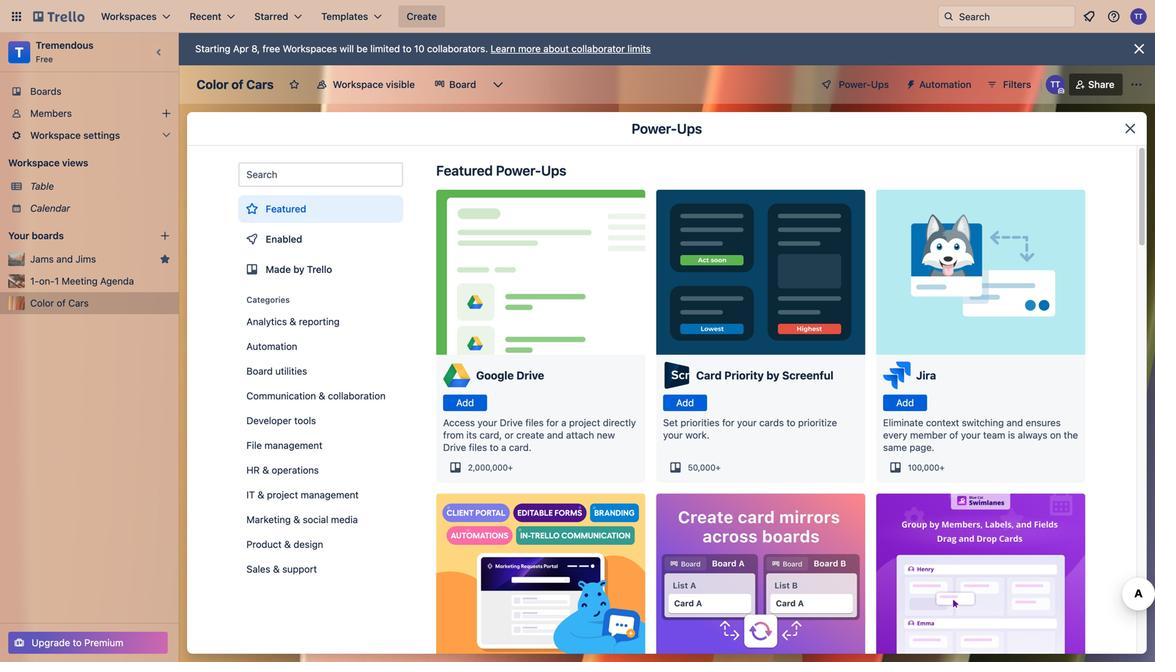 Task type: describe. For each thing, give the bounding box(es) containing it.
product & design
[[247, 539, 323, 550]]

project inside 'access your drive files for a project directly from its card, or create and attach new drive files to a card.'
[[569, 417, 601, 429]]

1-
[[30, 276, 39, 287]]

hr
[[247, 465, 260, 476]]

boards
[[30, 86, 61, 97]]

meeting
[[62, 276, 98, 287]]

access
[[443, 417, 475, 429]]

board for board utilities
[[247, 366, 273, 377]]

card.
[[509, 442, 532, 453]]

1 vertical spatial drive
[[500, 417, 523, 429]]

calendar link
[[30, 202, 171, 215]]

color inside board name text field
[[197, 77, 229, 92]]

1 horizontal spatial workspaces
[[283, 43, 337, 54]]

1 vertical spatial ups
[[677, 120, 703, 137]]

categories
[[247, 295, 290, 305]]

from
[[443, 430, 464, 441]]

ups inside button
[[871, 79, 890, 90]]

workspace visible
[[333, 79, 415, 90]]

jams
[[30, 254, 54, 265]]

1 vertical spatial files
[[469, 442, 487, 453]]

workspaces inside dropdown button
[[101, 11, 157, 22]]

on-
[[39, 276, 55, 287]]

premium
[[84, 637, 123, 649]]

sm image
[[901, 74, 920, 93]]

analytics & reporting
[[247, 316, 340, 327]]

recent button
[[182, 6, 244, 28]]

communication & collaboration link
[[238, 385, 403, 407]]

team
[[984, 430, 1006, 441]]

add for google
[[457, 397, 474, 409]]

your inside 'access your drive files for a project directly from its card, or create and attach new drive files to a card.'
[[478, 417, 497, 429]]

google drive
[[476, 369, 545, 382]]

& for social
[[294, 514, 300, 526]]

add button for card
[[664, 395, 708, 411]]

& for design
[[284, 539, 291, 550]]

1 vertical spatial power-
[[632, 120, 677, 137]]

card priority by screenful
[[697, 369, 834, 382]]

jams and jims
[[30, 254, 96, 265]]

3 add from the left
[[897, 397, 915, 409]]

boards
[[32, 230, 64, 241]]

2,000,000
[[468, 463, 508, 473]]

your left cards
[[738, 417, 757, 429]]

will
[[340, 43, 354, 54]]

cards
[[760, 417, 784, 429]]

attach
[[566, 430, 594, 441]]

for inside 'access your drive files for a project directly from its card, or create and attach new drive files to a card.'
[[547, 417, 559, 429]]

the
[[1064, 430, 1079, 441]]

workspace for workspace views
[[8, 157, 60, 169]]

3 add button from the left
[[884, 395, 928, 411]]

3 + from the left
[[940, 463, 945, 473]]

1 vertical spatial a
[[501, 442, 507, 453]]

Search field
[[955, 6, 1075, 27]]

tools
[[294, 415, 316, 427]]

0 notifications image
[[1081, 8, 1098, 25]]

50,000
[[688, 463, 716, 473]]

social
[[303, 514, 329, 526]]

for inside set priorities for your cards to prioritize your work.
[[723, 417, 735, 429]]

0 vertical spatial drive
[[517, 369, 545, 382]]

+ for card
[[716, 463, 721, 473]]

file
[[247, 440, 262, 451]]

0 vertical spatial and
[[56, 254, 73, 265]]

add board image
[[160, 230, 171, 241]]

product & design link
[[238, 534, 403, 556]]

0 horizontal spatial cars
[[68, 298, 89, 309]]

your inside eliminate context switching and ensures every member of your team is always on the same page.
[[962, 430, 981, 441]]

1 vertical spatial by
[[767, 369, 780, 382]]

trello
[[307, 264, 332, 275]]

tremendous link
[[36, 40, 94, 51]]

+ for google
[[508, 463, 513, 473]]

Search text field
[[238, 162, 403, 187]]

it & project management link
[[238, 484, 403, 506]]

work.
[[686, 430, 710, 441]]

board utilities
[[247, 366, 307, 377]]

recent
[[190, 11, 222, 22]]

& for project
[[258, 489, 264, 501]]

eliminate
[[884, 417, 924, 429]]

of inside eliminate context switching and ensures every member of your team is always on the same page.
[[950, 430, 959, 441]]

eliminate context switching and ensures every member of your team is always on the same page.
[[884, 417, 1079, 453]]

your boards
[[8, 230, 64, 241]]

its
[[467, 430, 477, 441]]

to inside 'access your drive files for a project directly from its card, or create and attach new drive files to a card.'
[[490, 442, 499, 453]]

settings
[[83, 130, 120, 141]]

made
[[266, 264, 291, 275]]

limits
[[628, 43, 651, 54]]

prioritize
[[799, 417, 838, 429]]

filters
[[1004, 79, 1032, 90]]

customize views image
[[492, 78, 505, 91]]

featured for featured
[[266, 203, 306, 215]]

your
[[8, 230, 29, 241]]

file management link
[[238, 435, 403, 457]]

t link
[[8, 41, 30, 63]]

1
[[55, 276, 59, 287]]

starred
[[255, 11, 288, 22]]

share button
[[1070, 74, 1123, 96]]

media
[[331, 514, 358, 526]]

1 vertical spatial project
[[267, 489, 298, 501]]

google
[[476, 369, 514, 382]]

your boards with 3 items element
[[8, 228, 139, 244]]

workspace views
[[8, 157, 88, 169]]

design
[[294, 539, 323, 550]]

of inside board name text field
[[232, 77, 244, 92]]

it & project management
[[247, 489, 359, 501]]

communication
[[247, 390, 316, 402]]

agenda
[[100, 276, 134, 287]]

0 horizontal spatial color
[[30, 298, 54, 309]]

board for board
[[450, 79, 476, 90]]

automation link
[[238, 336, 403, 358]]

0 vertical spatial by
[[294, 264, 305, 275]]

tremendous
[[36, 40, 94, 51]]

and inside eliminate context switching and ensures every member of your team is always on the same page.
[[1007, 417, 1024, 429]]

workspace for workspace visible
[[333, 79, 384, 90]]

workspace settings button
[[0, 125, 179, 147]]

collaboration
[[328, 390, 386, 402]]

priority
[[725, 369, 764, 382]]

0 horizontal spatial color of cars
[[30, 298, 89, 309]]

workspace navigation collapse icon image
[[150, 43, 169, 62]]

access your drive files for a project directly from its card, or create and attach new drive files to a card.
[[443, 417, 636, 453]]

automation button
[[901, 74, 980, 96]]



Task type: locate. For each thing, give the bounding box(es) containing it.
power-ups inside button
[[839, 79, 890, 90]]

2 horizontal spatial and
[[1007, 417, 1024, 429]]

0 vertical spatial power-ups
[[839, 79, 890, 90]]

drive down from
[[443, 442, 466, 453]]

0 vertical spatial project
[[569, 417, 601, 429]]

1 horizontal spatial a
[[562, 417, 567, 429]]

& for operations
[[262, 465, 269, 476]]

same
[[884, 442, 907, 453]]

0 horizontal spatial and
[[56, 254, 73, 265]]

color down starting at the top of the page
[[197, 77, 229, 92]]

0 horizontal spatial by
[[294, 264, 305, 275]]

1 vertical spatial color of cars
[[30, 298, 89, 309]]

a up attach
[[562, 417, 567, 429]]

0 horizontal spatial of
[[57, 298, 66, 309]]

jira
[[917, 369, 937, 382]]

1 vertical spatial power-ups
[[632, 120, 703, 137]]

1 horizontal spatial add button
[[664, 395, 708, 411]]

1 vertical spatial and
[[1007, 417, 1024, 429]]

by
[[294, 264, 305, 275], [767, 369, 780, 382]]

workspace inside button
[[333, 79, 384, 90]]

2 + from the left
[[716, 463, 721, 473]]

board left utilities
[[247, 366, 273, 377]]

upgrade to premium link
[[8, 632, 168, 654]]

and left jims
[[56, 254, 73, 265]]

board left customize views "image"
[[450, 79, 476, 90]]

workspaces left the will
[[283, 43, 337, 54]]

project
[[569, 417, 601, 429], [267, 489, 298, 501]]

2 add button from the left
[[664, 395, 708, 411]]

0 vertical spatial power-
[[839, 79, 871, 90]]

tremendous free
[[36, 40, 94, 64]]

0 vertical spatial management
[[265, 440, 323, 451]]

0 horizontal spatial workspaces
[[101, 11, 157, 22]]

2 add from the left
[[677, 397, 694, 409]]

set priorities for your cards to prioritize your work.
[[664, 417, 838, 441]]

always
[[1018, 430, 1048, 441]]

1 vertical spatial automation
[[247, 341, 297, 352]]

upgrade to premium
[[32, 637, 123, 649]]

open information menu image
[[1108, 10, 1121, 23]]

0 horizontal spatial +
[[508, 463, 513, 473]]

directly
[[603, 417, 636, 429]]

about
[[544, 43, 569, 54]]

to right cards
[[787, 417, 796, 429]]

1 horizontal spatial color of cars
[[197, 77, 274, 92]]

management up operations
[[265, 440, 323, 451]]

& right sales on the left bottom
[[273, 564, 280, 575]]

to right upgrade on the left bottom of page
[[73, 637, 82, 649]]

1 horizontal spatial and
[[547, 430, 564, 441]]

2 horizontal spatial ups
[[871, 79, 890, 90]]

0 horizontal spatial project
[[267, 489, 298, 501]]

members
[[30, 108, 72, 119]]

power- inside button
[[839, 79, 871, 90]]

8,
[[252, 43, 260, 54]]

learn more about collaborator limits link
[[491, 43, 651, 54]]

project up attach
[[569, 417, 601, 429]]

upgrade
[[32, 637, 70, 649]]

of down context
[[950, 430, 959, 441]]

color
[[197, 77, 229, 92], [30, 298, 54, 309]]

made by trello link
[[238, 256, 403, 283]]

workspace down be in the left top of the page
[[333, 79, 384, 90]]

0 vertical spatial color
[[197, 77, 229, 92]]

1 vertical spatial board
[[247, 366, 273, 377]]

search image
[[944, 11, 955, 22]]

1 horizontal spatial terry turtle (terryturtle) image
[[1131, 8, 1147, 25]]

project down hr & operations
[[267, 489, 298, 501]]

of down apr on the top left of the page
[[232, 77, 244, 92]]

views
[[62, 157, 88, 169]]

0 vertical spatial a
[[562, 417, 567, 429]]

1 horizontal spatial project
[[569, 417, 601, 429]]

1 horizontal spatial for
[[723, 417, 735, 429]]

2 vertical spatial of
[[950, 430, 959, 441]]

cars
[[246, 77, 274, 92], [68, 298, 89, 309]]

developer tools
[[247, 415, 316, 427]]

2 vertical spatial ups
[[541, 162, 567, 179]]

featured inside featured link
[[266, 203, 306, 215]]

1 add button from the left
[[443, 395, 487, 411]]

0 vertical spatial ups
[[871, 79, 890, 90]]

automation inside automation button
[[920, 79, 972, 90]]

automation up board utilities
[[247, 341, 297, 352]]

+
[[508, 463, 513, 473], [716, 463, 721, 473], [940, 463, 945, 473]]

cars inside board name text field
[[246, 77, 274, 92]]

0 horizontal spatial board
[[247, 366, 273, 377]]

star or unstar board image
[[289, 79, 300, 90]]

1 horizontal spatial power-
[[632, 120, 677, 137]]

color of cars link
[[30, 297, 171, 310]]

1 vertical spatial terry turtle (terryturtle) image
[[1046, 75, 1065, 94]]

color down on- on the left top
[[30, 298, 54, 309]]

add button for google
[[443, 395, 487, 411]]

2 vertical spatial workspace
[[8, 157, 60, 169]]

terry turtle (terryturtle) image right open information menu icon
[[1131, 8, 1147, 25]]

back to home image
[[33, 6, 85, 28]]

workspace inside popup button
[[30, 130, 81, 141]]

2,000,000 +
[[468, 463, 513, 473]]

a down or
[[501, 442, 507, 453]]

0 vertical spatial of
[[232, 77, 244, 92]]

color of cars inside board name text field
[[197, 77, 274, 92]]

0 vertical spatial terry turtle (terryturtle) image
[[1131, 8, 1147, 25]]

screenful
[[783, 369, 834, 382]]

every
[[884, 430, 908, 441]]

your up card,
[[478, 417, 497, 429]]

cars down 'meeting'
[[68, 298, 89, 309]]

1 horizontal spatial files
[[526, 417, 544, 429]]

to left 10
[[403, 43, 412, 54]]

templates button
[[313, 6, 390, 28]]

communication & collaboration
[[247, 390, 386, 402]]

0 horizontal spatial add
[[457, 397, 474, 409]]

limited
[[371, 43, 400, 54]]

is
[[1009, 430, 1016, 441]]

add up set
[[677, 397, 694, 409]]

& for collaboration
[[319, 390, 325, 402]]

add button
[[443, 395, 487, 411], [664, 395, 708, 411], [884, 395, 928, 411]]

1 vertical spatial of
[[57, 298, 66, 309]]

board link
[[426, 74, 485, 96]]

ensures
[[1026, 417, 1061, 429]]

1 horizontal spatial add
[[677, 397, 694, 409]]

automation
[[920, 79, 972, 90], [247, 341, 297, 352]]

1 add from the left
[[457, 397, 474, 409]]

jams and jims link
[[30, 252, 154, 266]]

0 horizontal spatial ups
[[541, 162, 567, 179]]

filters button
[[983, 74, 1036, 96]]

primary element
[[0, 0, 1156, 33]]

member
[[911, 430, 947, 441]]

power-ups button
[[812, 74, 898, 96]]

collaborator
[[572, 43, 625, 54]]

drive
[[517, 369, 545, 382], [500, 417, 523, 429], [443, 442, 466, 453]]

1 horizontal spatial power-ups
[[839, 79, 890, 90]]

visible
[[386, 79, 415, 90]]

& right "analytics"
[[290, 316, 296, 327]]

+ down 'member' at the bottom right
[[940, 463, 945, 473]]

add button up set
[[664, 395, 708, 411]]

0 horizontal spatial a
[[501, 442, 507, 453]]

1 vertical spatial featured
[[266, 203, 306, 215]]

100,000
[[908, 463, 940, 473]]

1 vertical spatial workspaces
[[283, 43, 337, 54]]

priorities
[[681, 417, 720, 429]]

automation left filters "button"
[[920, 79, 972, 90]]

featured power-ups
[[437, 162, 567, 179]]

create
[[407, 11, 437, 22]]

1 vertical spatial cars
[[68, 298, 89, 309]]

add up eliminate
[[897, 397, 915, 409]]

drive up or
[[500, 417, 523, 429]]

1 horizontal spatial board
[[450, 79, 476, 90]]

& left social
[[294, 514, 300, 526]]

starting apr 8, free workspaces will be limited to 10 collaborators. learn more about collaborator limits
[[195, 43, 651, 54]]

files
[[526, 417, 544, 429], [469, 442, 487, 453]]

board inside board link
[[450, 79, 476, 90]]

1 horizontal spatial ups
[[677, 120, 703, 137]]

0 horizontal spatial add button
[[443, 395, 487, 411]]

1 + from the left
[[508, 463, 513, 473]]

0 horizontal spatial power-
[[496, 162, 541, 179]]

add button up access
[[443, 395, 487, 411]]

+ down card.
[[508, 463, 513, 473]]

and inside 'access your drive files for a project directly from its card, or create and attach new drive files to a card.'
[[547, 430, 564, 441]]

create
[[517, 430, 545, 441]]

workspace down members on the top left
[[30, 130, 81, 141]]

1 horizontal spatial of
[[232, 77, 244, 92]]

1 horizontal spatial color
[[197, 77, 229, 92]]

developer
[[247, 415, 292, 427]]

color of cars down 1
[[30, 298, 89, 309]]

+ down priorities
[[716, 463, 721, 473]]

1-on-1 meeting agenda
[[30, 276, 134, 287]]

0 vertical spatial workspaces
[[101, 11, 157, 22]]

to inside upgrade to premium link
[[73, 637, 82, 649]]

2 vertical spatial power-
[[496, 162, 541, 179]]

0 horizontal spatial files
[[469, 442, 487, 453]]

0 vertical spatial featured
[[437, 162, 493, 179]]

sales & support link
[[238, 559, 403, 581]]

by right "priority"
[[767, 369, 780, 382]]

page.
[[910, 442, 935, 453]]

& down board utilities "link"
[[319, 390, 325, 402]]

0 vertical spatial board
[[450, 79, 476, 90]]

2 horizontal spatial add button
[[884, 395, 928, 411]]

& right hr
[[262, 465, 269, 476]]

templates
[[321, 11, 368, 22]]

hr & operations link
[[238, 460, 403, 482]]

color of cars
[[197, 77, 274, 92], [30, 298, 89, 309]]

or
[[505, 430, 514, 441]]

10
[[414, 43, 425, 54]]

starred icon image
[[160, 254, 171, 265]]

0 vertical spatial files
[[526, 417, 544, 429]]

1 vertical spatial management
[[301, 489, 359, 501]]

terry turtle (terryturtle) image right filters
[[1046, 75, 1065, 94]]

create button
[[399, 6, 445, 28]]

0 horizontal spatial power-ups
[[632, 120, 703, 137]]

by left trello
[[294, 264, 305, 275]]

Board name text field
[[190, 74, 281, 96]]

0 vertical spatial automation
[[920, 79, 972, 90]]

0 vertical spatial cars
[[246, 77, 274, 92]]

drive right the google
[[517, 369, 545, 382]]

& for reporting
[[290, 316, 296, 327]]

& right it
[[258, 489, 264, 501]]

product
[[247, 539, 282, 550]]

2 vertical spatial and
[[547, 430, 564, 441]]

add button up eliminate
[[884, 395, 928, 411]]

workspace visible button
[[308, 74, 423, 96]]

workspaces up workspace navigation collapse icon
[[101, 11, 157, 22]]

featured link
[[238, 195, 403, 223]]

add for card
[[677, 397, 694, 409]]

&
[[290, 316, 296, 327], [319, 390, 325, 402], [262, 465, 269, 476], [258, 489, 264, 501], [294, 514, 300, 526], [284, 539, 291, 550], [273, 564, 280, 575]]

2 horizontal spatial of
[[950, 430, 959, 441]]

1 for from the left
[[547, 417, 559, 429]]

show menu image
[[1130, 78, 1144, 91]]

card
[[697, 369, 722, 382]]

of down 1
[[57, 298, 66, 309]]

your down set
[[664, 430, 683, 441]]

made by trello
[[266, 264, 332, 275]]

table
[[30, 181, 54, 192]]

1-on-1 meeting agenda link
[[30, 274, 171, 288]]

2 horizontal spatial power-
[[839, 79, 871, 90]]

0 horizontal spatial featured
[[266, 203, 306, 215]]

0 vertical spatial workspace
[[333, 79, 384, 90]]

starting
[[195, 43, 231, 54]]

workspace for workspace settings
[[30, 130, 81, 141]]

& left design
[[284, 539, 291, 550]]

cars left star or unstar board 'icon' at the top
[[246, 77, 274, 92]]

0 vertical spatial color of cars
[[197, 77, 274, 92]]

1 horizontal spatial cars
[[246, 77, 274, 92]]

0 horizontal spatial automation
[[247, 341, 297, 352]]

1 horizontal spatial +
[[716, 463, 721, 473]]

and up is
[[1007, 417, 1024, 429]]

enabled link
[[238, 226, 403, 253]]

& for support
[[273, 564, 280, 575]]

2 horizontal spatial +
[[940, 463, 945, 473]]

automation inside automation link
[[247, 341, 297, 352]]

management down the "hr & operations" link
[[301, 489, 359, 501]]

2 for from the left
[[723, 417, 735, 429]]

board inside board utilities "link"
[[247, 366, 273, 377]]

analytics
[[247, 316, 287, 327]]

1 horizontal spatial by
[[767, 369, 780, 382]]

files down its at bottom left
[[469, 442, 487, 453]]

power-ups
[[839, 79, 890, 90], [632, 120, 703, 137]]

set
[[664, 417, 678, 429]]

add up access
[[457, 397, 474, 409]]

card,
[[480, 430, 502, 441]]

it
[[247, 489, 255, 501]]

1 horizontal spatial featured
[[437, 162, 493, 179]]

free
[[36, 54, 53, 64]]

files up create on the bottom left of page
[[526, 417, 544, 429]]

a
[[562, 417, 567, 429], [501, 442, 507, 453]]

featured for featured power-ups
[[437, 162, 493, 179]]

workspace up table
[[8, 157, 60, 169]]

terry turtle (terryturtle) image
[[1131, 8, 1147, 25], [1046, 75, 1065, 94]]

1 horizontal spatial automation
[[920, 79, 972, 90]]

2 vertical spatial drive
[[443, 442, 466, 453]]

your down switching in the bottom right of the page
[[962, 430, 981, 441]]

calendar
[[30, 203, 70, 214]]

1 vertical spatial workspace
[[30, 130, 81, 141]]

members link
[[0, 103, 179, 125]]

2 horizontal spatial add
[[897, 397, 915, 409]]

to down card,
[[490, 442, 499, 453]]

and right create on the bottom left of page
[[547, 430, 564, 441]]

file management
[[247, 440, 323, 451]]

1 vertical spatial color
[[30, 298, 54, 309]]

0 horizontal spatial for
[[547, 417, 559, 429]]

50,000 +
[[688, 463, 721, 473]]

to inside set priorities for your cards to prioritize your work.
[[787, 417, 796, 429]]

color of cars down apr on the top left of the page
[[197, 77, 274, 92]]

table link
[[30, 180, 171, 193]]

0 horizontal spatial terry turtle (terryturtle) image
[[1046, 75, 1065, 94]]

this member is an admin of this board. image
[[1059, 88, 1065, 94]]



Task type: vqa. For each thing, say whether or not it's contained in the screenshot.
Confluence
no



